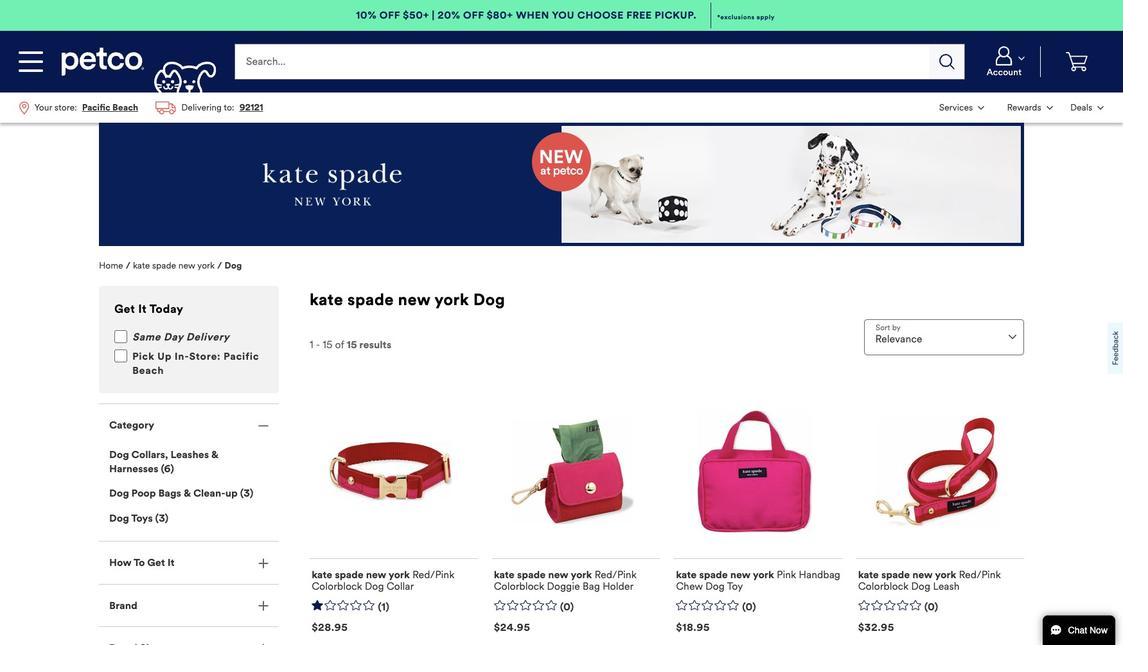 Task type: describe. For each thing, give the bounding box(es) containing it.
Search search field
[[235, 44, 929, 80]]

1 plus icon 2 image from the top
[[258, 558, 269, 568]]

store:
[[189, 350, 221, 362]]

10%
[[356, 9, 377, 21]]

1 list from the left
[[10, 93, 272, 123]]

2 plus icon 2 image from the top
[[258, 601, 269, 611]]

carat down icon 13 button inside list
[[1063, 94, 1112, 122]]

apply
[[757, 13, 775, 21]]

20%
[[438, 9, 460, 21]]

2 plus icon 2 button from the top
[[99, 585, 279, 627]]

doggie
[[547, 580, 580, 592]]

spade for pink handbag chew dog toy
[[699, 569, 728, 581]]

spade for red/pink colorblock dog leash
[[881, 569, 910, 581]]

1 - 15 of 15 results
[[310, 338, 391, 351]]

0 vertical spatial )
[[171, 463, 174, 475]]

kate for red/pink colorblock dog leash
[[858, 569, 879, 581]]

2 15 from the left
[[347, 338, 357, 351]]

collar
[[387, 580, 414, 592]]

( 6 )
[[158, 463, 174, 475]]

0 reviews element for dog
[[742, 601, 756, 614]]

(0) for leash
[[924, 601, 939, 613]]

1 plus icon 2 button from the top
[[99, 542, 279, 584]]

home link
[[99, 260, 123, 271]]

leash
[[933, 580, 960, 592]]

get it today
[[114, 302, 183, 316]]

1 review element
[[378, 601, 390, 614]]

new for red/pink colorblock dog leash
[[913, 569, 933, 581]]

handbag
[[799, 569, 841, 581]]

leashes
[[171, 448, 209, 461]]

1 / from the left
[[126, 260, 130, 271]]

red/pink for collar
[[413, 569, 455, 581]]

bags
[[158, 487, 181, 500]]

1 off from the left
[[379, 9, 400, 21]]

*exclusions apply
[[717, 13, 775, 21]]

dog inside "dog collars, leashes & harnesses"
[[109, 448, 129, 461]]

poop
[[131, 487, 156, 500]]

spade up results
[[347, 290, 394, 310]]

same
[[132, 331, 161, 343]]

harnesses
[[109, 463, 158, 475]]

choose
[[577, 9, 624, 21]]

get
[[114, 302, 135, 316]]

pick up in-store:
[[132, 350, 224, 362]]

spade for red/pink colorblock doggie bag holder
[[517, 569, 546, 581]]

home / kate spade new york / dog
[[99, 260, 242, 271]]

$80+
[[487, 9, 513, 21]]

pacific
[[224, 350, 259, 362]]

kate for red/pink colorblock dog collar
[[312, 569, 332, 581]]

free
[[626, 9, 652, 21]]

3 plus icon 2 image from the top
[[258, 644, 269, 645]]

collars,
[[131, 448, 168, 461]]

home
[[99, 260, 123, 271]]

1 carat down icon 13 button from the left
[[932, 94, 992, 122]]

new for pink handbag chew dog toy
[[730, 569, 751, 581]]

*exclusions
[[717, 13, 755, 21]]

|
[[432, 9, 435, 21]]

spade up today
[[152, 260, 176, 271]]

york for red/pink colorblock doggie bag holder
[[571, 569, 592, 581]]

red/pink for bag
[[595, 569, 637, 581]]

in-
[[175, 350, 189, 362]]

& for bags
[[184, 487, 191, 500]]

& for leashes
[[211, 448, 219, 461]]

2 off from the left
[[463, 9, 484, 21]]

kate spade new york for bag
[[494, 569, 592, 581]]

3 plus icon 2 button from the top
[[99, 627, 279, 645]]

beach
[[132, 364, 164, 377]]

up
[[157, 350, 172, 362]]

results
[[359, 338, 391, 351]]



Task type: vqa. For each thing, say whether or not it's contained in the screenshot.


Task type: locate. For each thing, give the bounding box(es) containing it.
dog inside red/pink colorblock dog leash
[[911, 580, 931, 592]]

3 right 'up'
[[244, 487, 250, 500]]

1 horizontal spatial (0)
[[742, 601, 756, 613]]

up
[[225, 487, 238, 500]]

off
[[379, 9, 400, 21], [463, 9, 484, 21]]

it
[[138, 302, 147, 316]]

category
[[109, 419, 154, 431]]

kate spade new york left pink
[[676, 569, 774, 581]]

1 0 reviews element from the left
[[560, 601, 574, 614]]

day
[[164, 331, 183, 343]]

2 0 reviews element from the left
[[742, 601, 756, 614]]

2 horizontal spatial (0)
[[924, 601, 939, 613]]

list
[[10, 93, 272, 123], [931, 93, 1113, 123]]

kate up $28.95
[[312, 569, 332, 581]]

1 vertical spatial plus icon 2 image
[[258, 601, 269, 611]]

toys
[[131, 512, 153, 524]]

0 reviews element for bag
[[560, 601, 574, 614]]

1 horizontal spatial /
[[217, 260, 222, 271]]

kate up -
[[310, 290, 343, 310]]

kate spade new york link
[[133, 260, 215, 271]]

plus icon 2 image
[[258, 558, 269, 568], [258, 601, 269, 611], [258, 644, 269, 645]]

kate
[[133, 260, 150, 271], [310, 290, 343, 310], [312, 569, 332, 581], [494, 569, 515, 581], [676, 569, 697, 581], [858, 569, 879, 581]]

kate spade new york for leash
[[858, 569, 956, 581]]

1 horizontal spatial )
[[171, 463, 174, 475]]

kate right home link
[[133, 260, 150, 271]]

dog toys ( 3 )
[[109, 512, 168, 524]]

15 right of in the bottom left of the page
[[347, 338, 357, 351]]

3 colorblock from the left
[[858, 580, 909, 592]]

when
[[516, 9, 550, 21]]

carat down icon 13 button
[[974, 46, 1035, 77], [1063, 94, 1112, 122]]

0 vertical spatial &
[[211, 448, 219, 461]]

off right 20%
[[463, 9, 484, 21]]

1
[[310, 338, 313, 351]]

$24.95
[[494, 621, 530, 633]]

2 colorblock from the left
[[494, 580, 544, 592]]

3 (0) from the left
[[924, 601, 939, 613]]

0 horizontal spatial &
[[184, 487, 191, 500]]

2 vertical spatial (
[[155, 512, 159, 524]]

1 horizontal spatial carat down icon 13 button
[[1063, 94, 1112, 122]]

new for red/pink colorblock doggie bag holder
[[548, 569, 569, 581]]

2 kate spade new york from the left
[[494, 569, 592, 581]]

0 horizontal spatial off
[[379, 9, 400, 21]]

dog inside pink handbag chew dog toy
[[706, 580, 725, 592]]

15 right -
[[323, 338, 332, 351]]

1 horizontal spatial red/pink
[[595, 569, 637, 581]]

&
[[211, 448, 219, 461], [184, 487, 191, 500]]

(0) for bag
[[560, 601, 574, 613]]

)
[[171, 463, 174, 475], [250, 487, 253, 500], [165, 512, 168, 524]]

$50+
[[403, 9, 429, 21]]

(0) for dog
[[742, 601, 756, 613]]

2 vertical spatial plus icon 2 button
[[99, 627, 279, 645]]

dog link
[[225, 260, 242, 271]]

kate spade new york dog
[[310, 290, 505, 310]]

& right leashes in the left of the page
[[211, 448, 219, 461]]

kate spade new york up (1)
[[312, 569, 410, 581]]

1 horizontal spatial 15
[[347, 338, 357, 351]]

kate spade new york for collar
[[312, 569, 410, 581]]

(1)
[[378, 601, 390, 613]]

colorblock inside red/pink colorblock dog leash
[[858, 580, 909, 592]]

4 kate spade new york from the left
[[858, 569, 956, 581]]

& inside "dog collars, leashes & harnesses"
[[211, 448, 219, 461]]

kate for pink handbag chew dog toy
[[676, 569, 697, 581]]

2 / from the left
[[217, 260, 222, 271]]

pickup.
[[655, 9, 697, 21]]

$18.95
[[676, 621, 710, 633]]

& right the bags
[[184, 487, 191, 500]]

(0)
[[560, 601, 574, 613], [742, 601, 756, 613], [924, 601, 939, 613]]

kate spade new york up $24.95
[[494, 569, 592, 581]]

spade left collar
[[335, 569, 364, 581]]

1 (0) from the left
[[560, 601, 574, 613]]

0 vertical spatial (
[[161, 463, 164, 475]]

pink handbag chew dog toy
[[676, 569, 841, 592]]

0 horizontal spatial colorblock
[[312, 580, 362, 592]]

/ left dog link
[[217, 260, 222, 271]]

spade left doggie
[[517, 569, 546, 581]]

1 horizontal spatial carat down icon 13 button
[[995, 94, 1061, 122]]

1 horizontal spatial off
[[463, 9, 484, 21]]

0 vertical spatial plus icon 2 image
[[258, 558, 269, 568]]

kate spade new york up $32.95
[[858, 569, 956, 581]]

spade for red/pink colorblock dog collar
[[335, 569, 364, 581]]

1 kate spade new york from the left
[[312, 569, 410, 581]]

0 horizontal spatial /
[[126, 260, 130, 271]]

kate right 'handbag'
[[858, 569, 879, 581]]

dog collars, leashes & harnesses
[[109, 448, 219, 475]]

search image
[[939, 54, 955, 69]]

1 15 from the left
[[323, 338, 332, 351]]

kate up $24.95
[[494, 569, 515, 581]]

colorblock up $24.95
[[494, 580, 544, 592]]

) right 'up'
[[250, 487, 253, 500]]

holder
[[603, 580, 634, 592]]

1 horizontal spatial &
[[211, 448, 219, 461]]

2 vertical spatial plus icon 2 image
[[258, 644, 269, 645]]

2 horizontal spatial 0 reviews element
[[924, 601, 939, 614]]

(0) down leash on the right
[[924, 601, 939, 613]]

$28.95
[[312, 621, 348, 633]]

2 list from the left
[[931, 93, 1113, 123]]

kate spade new york
[[312, 569, 410, 581], [494, 569, 592, 581], [676, 569, 774, 581], [858, 569, 956, 581]]

0 horizontal spatial (
[[155, 512, 159, 524]]

dog poop bags & clean-up ( 3 )
[[109, 487, 253, 500]]

dog inside red/pink colorblock dog collar
[[365, 580, 384, 592]]

pick
[[132, 350, 155, 362]]

0 horizontal spatial carat down icon 13 button
[[974, 46, 1035, 77]]

carat down icon 13 button
[[932, 94, 992, 122], [995, 94, 1061, 122]]

red/pink for leash
[[959, 569, 1001, 581]]

0 horizontal spatial 15
[[323, 338, 332, 351]]

dog
[[225, 260, 242, 271], [473, 290, 505, 310], [109, 448, 129, 461], [109, 487, 129, 500], [109, 512, 129, 524], [365, 580, 384, 592], [706, 580, 725, 592], [911, 580, 931, 592]]

2 horizontal spatial colorblock
[[858, 580, 909, 592]]

1 vertical spatial &
[[184, 487, 191, 500]]

kate spade new york for dog
[[676, 569, 774, 581]]

10% off $50+ | 20% off $80+ when you choose free pickup.
[[356, 9, 697, 21]]

kate left 'toy'
[[676, 569, 697, 581]]

clean-
[[193, 487, 225, 500]]

/
[[126, 260, 130, 271], [217, 260, 222, 271]]

3 kate spade new york from the left
[[676, 569, 774, 581]]

colorblock for red/pink colorblock dog collar
[[312, 580, 362, 592]]

0 reviews element for leash
[[924, 601, 939, 614]]

pacific beach
[[132, 350, 259, 377]]

0 horizontal spatial (0)
[[560, 601, 574, 613]]

15
[[323, 338, 332, 351], [347, 338, 357, 351]]

0 reviews element
[[560, 601, 574, 614], [742, 601, 756, 614], [924, 601, 939, 614]]

-
[[316, 338, 320, 351]]

1 red/pink from the left
[[413, 569, 455, 581]]

2 horizontal spatial red/pink
[[959, 569, 1001, 581]]

0 vertical spatial carat down icon 13 button
[[974, 46, 1035, 77]]

0 horizontal spatial 0 reviews element
[[560, 601, 574, 614]]

3 0 reviews element from the left
[[924, 601, 939, 614]]

0 vertical spatial plus icon 2 button
[[99, 542, 279, 584]]

york for pink handbag chew dog toy
[[753, 569, 774, 581]]

pink
[[777, 569, 796, 581]]

chew
[[676, 580, 703, 592]]

off right the 10%
[[379, 9, 400, 21]]

spade left leash on the right
[[881, 569, 910, 581]]

red/pink inside red/pink colorblock dog collar
[[413, 569, 455, 581]]

3
[[244, 487, 250, 500], [159, 512, 165, 524]]

6
[[164, 463, 171, 475]]

(0) down 'toy'
[[742, 601, 756, 613]]

bag
[[583, 580, 600, 592]]

( right toys
[[155, 512, 159, 524]]

(
[[161, 463, 164, 475], [240, 487, 244, 500], [155, 512, 159, 524]]

red/pink colorblock dog leash
[[858, 569, 1001, 592]]

of
[[335, 338, 344, 351]]

york
[[197, 260, 215, 271], [435, 290, 469, 310], [389, 569, 410, 581], [571, 569, 592, 581], [753, 569, 774, 581], [935, 569, 956, 581]]

colorblock
[[312, 580, 362, 592], [494, 580, 544, 592], [858, 580, 909, 592]]

red/pink colorblock dog collar
[[312, 569, 455, 592]]

1 vertical spatial 3
[[159, 512, 165, 524]]

( right 'up'
[[240, 487, 244, 500]]

red/pink colorblock doggie bag holder
[[494, 569, 637, 592]]

new
[[178, 260, 195, 271], [398, 290, 431, 310], [366, 569, 386, 581], [548, 569, 569, 581], [730, 569, 751, 581], [913, 569, 933, 581]]

colorblock for red/pink colorblock dog leash
[[858, 580, 909, 592]]

2 carat down icon 13 button from the left
[[995, 94, 1061, 122]]

( down the collars,
[[161, 463, 164, 475]]

0 horizontal spatial list
[[10, 93, 272, 123]]

plus icon 2 button
[[99, 542, 279, 584], [99, 585, 279, 627], [99, 627, 279, 645]]

1 vertical spatial plus icon 2 button
[[99, 585, 279, 627]]

0 vertical spatial 3
[[244, 487, 250, 500]]

(0) down doggie
[[560, 601, 574, 613]]

1 horizontal spatial 0 reviews element
[[742, 601, 756, 614]]

0 horizontal spatial carat down icon 13 button
[[932, 94, 992, 122]]

delivery
[[186, 331, 230, 343]]

york for red/pink colorblock dog leash
[[935, 569, 956, 581]]

category button
[[99, 404, 279, 446]]

1 vertical spatial )
[[250, 487, 253, 500]]

colorblock inside red/pink colorblock dog collar
[[312, 580, 362, 592]]

1 vertical spatial (
[[240, 487, 244, 500]]

colorblock up $32.95
[[858, 580, 909, 592]]

red/pink inside the red/pink colorblock doggie bag holder
[[595, 569, 637, 581]]

spade
[[152, 260, 176, 271], [347, 290, 394, 310], [335, 569, 364, 581], [517, 569, 546, 581], [699, 569, 728, 581], [881, 569, 910, 581]]

2 horizontal spatial )
[[250, 487, 253, 500]]

2 red/pink from the left
[[595, 569, 637, 581]]

0 horizontal spatial 3
[[159, 512, 165, 524]]

red/pink
[[413, 569, 455, 581], [595, 569, 637, 581], [959, 569, 1001, 581]]

new for red/pink colorblock dog collar
[[366, 569, 386, 581]]

1 vertical spatial carat down icon 13 button
[[1063, 94, 1112, 122]]

1 horizontal spatial (
[[161, 463, 164, 475]]

today
[[150, 302, 183, 316]]

down arrow icon image
[[1009, 335, 1017, 339]]

/ right home
[[126, 260, 130, 271]]

spade up $18.95
[[699, 569, 728, 581]]

) down leashes in the left of the page
[[171, 463, 174, 475]]

3 right toys
[[159, 512, 165, 524]]

1 horizontal spatial list
[[931, 93, 1113, 123]]

$32.95
[[858, 621, 894, 633]]

colorblock inside the red/pink colorblock doggie bag holder
[[494, 580, 544, 592]]

2 horizontal spatial (
[[240, 487, 244, 500]]

0 reviews element down leash on the right
[[924, 601, 939, 614]]

0 horizontal spatial red/pink
[[413, 569, 455, 581]]

same day delivery
[[132, 331, 230, 343]]

red/pink inside red/pink colorblock dog leash
[[959, 569, 1001, 581]]

carat down icon 13 image
[[1018, 57, 1025, 60], [978, 106, 985, 110], [1047, 106, 1053, 110], [1098, 106, 1104, 110]]

colorblock for red/pink colorblock doggie bag holder
[[494, 580, 544, 592]]

you
[[552, 9, 575, 21]]

1 colorblock from the left
[[312, 580, 362, 592]]

0 horizontal spatial )
[[165, 512, 168, 524]]

3 red/pink from the left
[[959, 569, 1001, 581]]

0 reviews element down 'toy'
[[742, 601, 756, 614]]

0 reviews element down doggie
[[560, 601, 574, 614]]

colorblock up $28.95
[[312, 580, 362, 592]]

1 horizontal spatial 3
[[244, 487, 250, 500]]

2 vertical spatial )
[[165, 512, 168, 524]]

1 horizontal spatial colorblock
[[494, 580, 544, 592]]

) right toys
[[165, 512, 168, 524]]

2 (0) from the left
[[742, 601, 756, 613]]

toy
[[727, 580, 743, 592]]

york for red/pink colorblock dog collar
[[389, 569, 410, 581]]

kate for red/pink colorblock doggie bag holder
[[494, 569, 515, 581]]



